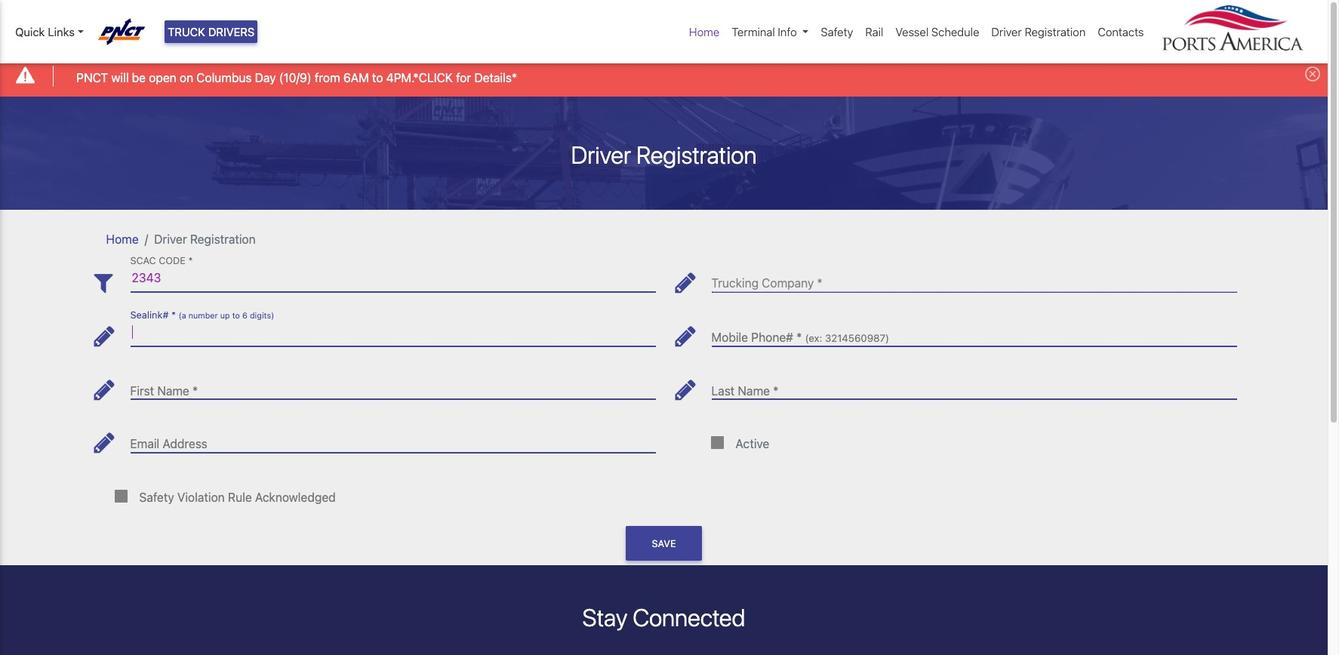 Task type: vqa. For each thing, say whether or not it's contained in the screenshot.
Status
no



Task type: locate. For each thing, give the bounding box(es) containing it.
schedule
[[931, 25, 979, 38]]

stay
[[582, 603, 627, 632]]

* right 'last'
[[773, 384, 779, 397]]

vessel
[[895, 25, 929, 38]]

connected
[[633, 603, 745, 632]]

name right first
[[157, 384, 189, 397]]

1 horizontal spatial home link
[[683, 17, 726, 46]]

registration inside "link"
[[1025, 25, 1086, 38]]

terminal info
[[732, 25, 797, 38]]

0 vertical spatial home link
[[683, 17, 726, 46]]

2 horizontal spatial driver
[[991, 25, 1022, 38]]

safety
[[821, 25, 853, 38], [139, 490, 174, 504]]

to inside 'alert'
[[372, 71, 383, 84]]

2 horizontal spatial driver registration
[[991, 25, 1086, 38]]

last name *
[[711, 384, 779, 397]]

truck
[[168, 25, 205, 38]]

None text field
[[130, 319, 656, 346], [711, 319, 1237, 346], [130, 319, 656, 346], [711, 319, 1237, 346]]

trucking
[[711, 277, 759, 290]]

1 name from the left
[[157, 384, 189, 397]]

safety for safety
[[821, 25, 853, 38]]

1 horizontal spatial registration
[[636, 140, 757, 169]]

(a
[[178, 311, 186, 320]]

2 vertical spatial driver registration
[[154, 232, 256, 246]]

* right first
[[192, 384, 198, 397]]

rail
[[865, 25, 883, 38]]

terminal info link
[[726, 17, 815, 46]]

to
[[372, 71, 383, 84], [232, 311, 240, 320]]

code
[[159, 256, 186, 267]]

(ex:
[[805, 332, 822, 344]]

up
[[220, 311, 230, 320]]

1 horizontal spatial driver registration
[[571, 140, 757, 169]]

quick links
[[15, 25, 75, 38]]

1 horizontal spatial name
[[738, 384, 770, 397]]

* left (ex: in the right of the page
[[796, 331, 802, 344]]

email address
[[130, 437, 207, 451]]

pnct will be open on columbus day (10/9) from 6am to 4pm.*click for details* link
[[76, 68, 517, 86]]

will
[[111, 71, 129, 84]]

0 horizontal spatial home link
[[106, 232, 139, 246]]

be
[[132, 71, 146, 84]]

last
[[711, 384, 735, 397]]

email
[[130, 437, 159, 451]]

registration
[[1025, 25, 1086, 38], [636, 140, 757, 169], [190, 232, 256, 246]]

2 name from the left
[[738, 384, 770, 397]]

1 horizontal spatial to
[[372, 71, 383, 84]]

0 horizontal spatial safety
[[139, 490, 174, 504]]

0 vertical spatial driver registration
[[991, 25, 1086, 38]]

first
[[130, 384, 154, 397]]

home up scac
[[106, 232, 139, 246]]

sealink#
[[130, 310, 169, 321]]

0 vertical spatial safety
[[821, 25, 853, 38]]

1 vertical spatial home
[[106, 232, 139, 246]]

to right 6am
[[372, 71, 383, 84]]

address
[[163, 437, 207, 451]]

2 vertical spatial driver
[[154, 232, 187, 246]]

violation
[[177, 490, 225, 504]]

stay connected
[[582, 603, 745, 632]]

driver registration
[[991, 25, 1086, 38], [571, 140, 757, 169], [154, 232, 256, 246]]

scac code *
[[130, 256, 193, 267]]

safety left 'rail'
[[821, 25, 853, 38]]

1 vertical spatial home link
[[106, 232, 139, 246]]

0 horizontal spatial name
[[157, 384, 189, 397]]

* right company
[[817, 277, 822, 290]]

driver registration inside driver registration "link"
[[991, 25, 1086, 38]]

2 vertical spatial registration
[[190, 232, 256, 246]]

safety left violation
[[139, 490, 174, 504]]

home link left terminal in the right of the page
[[683, 17, 726, 46]]

name for first
[[157, 384, 189, 397]]

rule
[[228, 490, 252, 504]]

driver registration link
[[985, 17, 1092, 46]]

name
[[157, 384, 189, 397], [738, 384, 770, 397]]

for
[[456, 71, 471, 84]]

home
[[689, 25, 720, 38], [106, 232, 139, 246]]

rail link
[[859, 17, 889, 46]]

pnct will be open on columbus day (10/9) from 6am to 4pm.*click for details* alert
[[0, 56, 1328, 96]]

*
[[188, 256, 193, 267], [817, 277, 822, 290], [171, 310, 176, 321], [796, 331, 802, 344], [192, 384, 198, 397], [773, 384, 779, 397]]

to left 6
[[232, 311, 240, 320]]

* for scac code *
[[188, 256, 193, 267]]

0 vertical spatial to
[[372, 71, 383, 84]]

home left terminal in the right of the page
[[689, 25, 720, 38]]

0 horizontal spatial to
[[232, 311, 240, 320]]

0 horizontal spatial home
[[106, 232, 139, 246]]

0 horizontal spatial registration
[[190, 232, 256, 246]]

home link
[[683, 17, 726, 46], [106, 232, 139, 246]]

safety link
[[815, 17, 859, 46]]

1 horizontal spatial home
[[689, 25, 720, 38]]

0 vertical spatial registration
[[1025, 25, 1086, 38]]

drivers
[[208, 25, 255, 38]]

driver
[[991, 25, 1022, 38], [571, 140, 631, 169], [154, 232, 187, 246]]

name right 'last'
[[738, 384, 770, 397]]

* for mobile phone# * (ex: 3214560987)
[[796, 331, 802, 344]]

save
[[652, 538, 676, 549]]

1 vertical spatial to
[[232, 311, 240, 320]]

safety violation rule acknowledged
[[139, 490, 336, 504]]

from
[[315, 71, 340, 84]]

home link up scac
[[106, 232, 139, 246]]

save button
[[626, 526, 702, 561]]

* for first name *
[[192, 384, 198, 397]]

4pm.*click
[[386, 71, 453, 84]]

1 vertical spatial safety
[[139, 490, 174, 504]]

info
[[778, 25, 797, 38]]

* right code
[[188, 256, 193, 267]]

2 horizontal spatial registration
[[1025, 25, 1086, 38]]

1 horizontal spatial safety
[[821, 25, 853, 38]]

Trucking Company * text field
[[711, 265, 1237, 292]]

0 horizontal spatial driver
[[154, 232, 187, 246]]

0 vertical spatial driver
[[991, 25, 1022, 38]]

1 vertical spatial driver
[[571, 140, 631, 169]]



Task type: describe. For each thing, give the bounding box(es) containing it.
acknowledged
[[255, 490, 336, 504]]

First Name * text field
[[130, 372, 656, 400]]

truck drivers link
[[165, 20, 258, 43]]

0 horizontal spatial driver registration
[[154, 232, 256, 246]]

safety for safety violation rule acknowledged
[[139, 490, 174, 504]]

to inside the sealink# * (a number up to 6 digits)
[[232, 311, 240, 320]]

details*
[[474, 71, 517, 84]]

name for last
[[738, 384, 770, 397]]

* left (a
[[171, 310, 176, 321]]

number
[[188, 311, 218, 320]]

first name *
[[130, 384, 198, 397]]

active
[[736, 437, 769, 451]]

SCAC CODE * search field
[[130, 265, 656, 292]]

1 vertical spatial driver registration
[[571, 140, 757, 169]]

on
[[180, 71, 193, 84]]

scac
[[130, 256, 156, 267]]

digits)
[[250, 311, 274, 320]]

sealink# * (a number up to 6 digits)
[[130, 310, 274, 321]]

day
[[255, 71, 276, 84]]

contacts link
[[1092, 17, 1150, 46]]

terminal
[[732, 25, 775, 38]]

Last Name * text field
[[711, 372, 1237, 400]]

vessel schedule
[[895, 25, 979, 38]]

phone#
[[751, 331, 793, 344]]

mobile phone# * (ex: 3214560987)
[[711, 331, 889, 344]]

trucking company *
[[711, 277, 822, 290]]

6am
[[343, 71, 369, 84]]

open
[[149, 71, 176, 84]]

columbus
[[196, 71, 252, 84]]

1 horizontal spatial driver
[[571, 140, 631, 169]]

1 vertical spatial registration
[[636, 140, 757, 169]]

mobile
[[711, 331, 748, 344]]

6
[[242, 311, 247, 320]]

driver inside "link"
[[991, 25, 1022, 38]]

pnct will be open on columbus day (10/9) from 6am to 4pm.*click for details*
[[76, 71, 517, 84]]

Email Address text field
[[130, 425, 656, 453]]

truck drivers
[[168, 25, 255, 38]]

vessel schedule link
[[889, 17, 985, 46]]

* for last name *
[[773, 384, 779, 397]]

quick links link
[[15, 23, 84, 40]]

close image
[[1305, 67, 1320, 82]]

(10/9)
[[279, 71, 312, 84]]

links
[[48, 25, 75, 38]]

contacts
[[1098, 25, 1144, 38]]

company
[[762, 277, 814, 290]]

* for trucking company *
[[817, 277, 822, 290]]

pnct
[[76, 71, 108, 84]]

quick
[[15, 25, 45, 38]]

3214560987)
[[825, 332, 889, 344]]

0 vertical spatial home
[[689, 25, 720, 38]]



